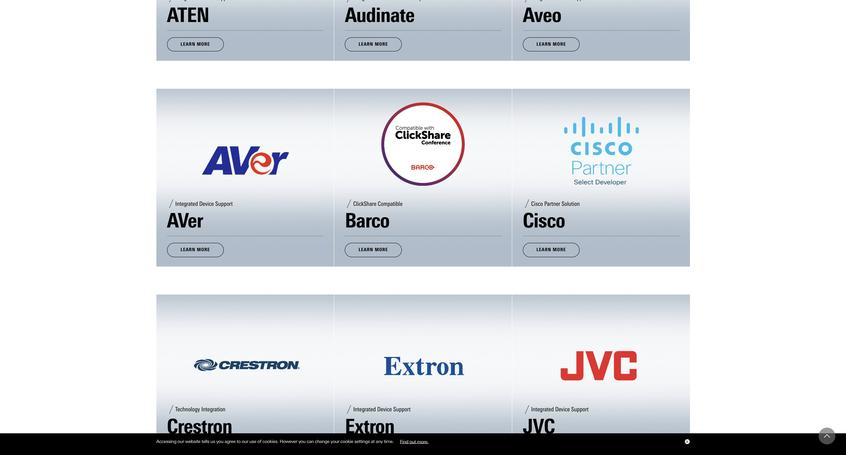 Task type: vqa. For each thing, say whether or not it's contained in the screenshot.


Task type: locate. For each thing, give the bounding box(es) containing it.
0 horizontal spatial device
[[199, 200, 214, 207]]

find out more.
[[400, 439, 429, 444]]

any
[[376, 439, 383, 444]]

integrated up extron
[[353, 406, 376, 413]]

cisco down the partner
[[523, 209, 565, 233]]

2 horizontal spatial support
[[571, 406, 589, 413]]

2 horizontal spatial integrated device support
[[531, 406, 589, 413]]

more for audinate
[[375, 41, 388, 47]]

1 vertical spatial cisco
[[523, 209, 565, 233]]

learn for cisco
[[537, 247, 551, 253]]

support
[[215, 200, 233, 207], [393, 406, 411, 413], [571, 406, 589, 413]]

agree
[[225, 439, 236, 444]]

aver
[[167, 209, 203, 233]]

learn more for barco
[[359, 247, 388, 253]]

0 horizontal spatial support
[[215, 200, 233, 207]]

support for jvc
[[571, 406, 589, 413]]

clickshare compatible
[[353, 200, 403, 207]]

you right us
[[216, 439, 223, 444]]

integrated device support up aver
[[175, 200, 233, 207]]

integrated up aver
[[175, 200, 198, 207]]

website
[[185, 439, 200, 444]]

find out more. link
[[395, 436, 434, 447]]

learn
[[181, 41, 195, 47], [359, 41, 373, 47], [537, 41, 551, 47], [181, 247, 195, 253], [359, 247, 373, 253], [537, 247, 551, 253]]

1 horizontal spatial device
[[377, 406, 392, 413]]

integrated device support
[[175, 200, 233, 207], [353, 406, 411, 413], [531, 406, 589, 413]]

learn for aten
[[181, 41, 195, 47]]

0 vertical spatial cisco
[[531, 200, 543, 207]]

accessing
[[156, 439, 176, 444]]

extron
[[345, 414, 395, 438]]

cookies.
[[263, 439, 279, 444]]

0 horizontal spatial our
[[178, 439, 184, 444]]

more for cisco
[[553, 247, 566, 253]]

more
[[197, 41, 210, 47], [375, 41, 388, 47], [553, 41, 566, 47], [197, 247, 210, 253], [375, 247, 388, 253], [553, 247, 566, 253]]

cisco for cisco
[[523, 209, 565, 233]]

device for extron
[[377, 406, 392, 413]]

0 horizontal spatial integrated
[[175, 200, 198, 207]]

1 horizontal spatial integrated device support
[[353, 406, 411, 413]]

1 our from the left
[[178, 439, 184, 444]]

change
[[315, 439, 330, 444]]

you
[[216, 439, 223, 444], [298, 439, 306, 444]]

our
[[178, 439, 184, 444], [242, 439, 248, 444]]

cisco left the partner
[[531, 200, 543, 207]]

learn more button for aver
[[167, 243, 224, 257]]

you left can
[[298, 439, 306, 444]]

integrated up jvc
[[531, 406, 554, 413]]

more.
[[417, 439, 429, 444]]

0 horizontal spatial integrated device support
[[175, 200, 233, 207]]

integrated
[[175, 200, 198, 207], [353, 406, 376, 413], [531, 406, 554, 413]]

cisco for cisco partner solution
[[531, 200, 543, 207]]

to
[[237, 439, 241, 444]]

find
[[400, 439, 408, 444]]

out
[[410, 439, 416, 444]]

your
[[331, 439, 339, 444]]

cisco
[[531, 200, 543, 207], [523, 209, 565, 233]]

1 horizontal spatial our
[[242, 439, 248, 444]]

more for aver
[[197, 247, 210, 253]]

cookie
[[341, 439, 353, 444]]

tells
[[202, 439, 209, 444]]

1 horizontal spatial support
[[393, 406, 411, 413]]

2 horizontal spatial device
[[555, 406, 570, 413]]

technology integration
[[175, 406, 225, 413]]

2 you from the left
[[298, 439, 306, 444]]

barco
[[345, 209, 390, 233]]

learn more button for aten
[[167, 37, 224, 51]]

device
[[199, 200, 214, 207], [377, 406, 392, 413], [555, 406, 570, 413]]

can
[[307, 439, 314, 444]]

our right to
[[242, 439, 248, 444]]

more for aten
[[197, 41, 210, 47]]

learn more button
[[167, 37, 224, 51], [345, 37, 402, 51], [523, 37, 580, 51], [167, 243, 224, 257], [345, 243, 402, 257], [523, 243, 580, 257]]

audinate
[[345, 3, 415, 27]]

1 horizontal spatial you
[[298, 439, 306, 444]]

integrated device support up jvc
[[531, 406, 589, 413]]

1 you from the left
[[216, 439, 223, 444]]

0 horizontal spatial you
[[216, 439, 223, 444]]

at
[[371, 439, 375, 444]]

integrated device support up extron
[[353, 406, 411, 413]]

learn for barco
[[359, 247, 373, 253]]

learn more
[[181, 41, 210, 47], [359, 41, 388, 47], [537, 41, 566, 47], [181, 247, 210, 253], [359, 247, 388, 253], [537, 247, 566, 253]]

device for aver
[[199, 200, 214, 207]]

solution
[[562, 200, 580, 207]]

1 horizontal spatial integrated
[[353, 406, 376, 413]]

learn more button for cisco
[[523, 243, 580, 257]]

learn for audinate
[[359, 41, 373, 47]]

more for aveo
[[553, 41, 566, 47]]

use
[[249, 439, 256, 444]]

2 horizontal spatial integrated
[[531, 406, 554, 413]]

technology
[[175, 406, 200, 413]]

our left website
[[178, 439, 184, 444]]

support for extron
[[393, 406, 411, 413]]

support for aver
[[215, 200, 233, 207]]



Task type: describe. For each thing, give the bounding box(es) containing it.
integration
[[201, 406, 225, 413]]

partner
[[544, 200, 560, 207]]

integrated for jvc
[[531, 406, 554, 413]]

of
[[258, 439, 261, 444]]

device for jvc
[[555, 406, 570, 413]]

us
[[211, 439, 215, 444]]

learn more for aver
[[181, 247, 210, 253]]

clickshare
[[353, 200, 377, 207]]

learn for aveo
[[537, 41, 551, 47]]

however
[[280, 439, 297, 444]]

jvc
[[523, 414, 555, 438]]

aveo
[[523, 3, 561, 27]]

integrated device support for jvc
[[531, 406, 589, 413]]

learn more for aveo
[[537, 41, 566, 47]]

integrated for aver
[[175, 200, 198, 207]]

integrated for extron
[[353, 406, 376, 413]]

2 our from the left
[[242, 439, 248, 444]]

learn for aver
[[181, 247, 195, 253]]

cisco partner solution
[[531, 200, 580, 207]]

more for barco
[[375, 247, 388, 253]]

arrow up image
[[824, 433, 830, 439]]

learn more button for audinate
[[345, 37, 402, 51]]

accessing our website tells us you agree to our use of cookies. however you can change your cookie settings at any time.
[[156, 439, 395, 444]]

learn more for cisco
[[537, 247, 566, 253]]

learn more button for aveo
[[523, 37, 580, 51]]

learn more for aten
[[181, 41, 210, 47]]

settings
[[354, 439, 370, 444]]

integrated device support for extron
[[353, 406, 411, 413]]

aten
[[167, 3, 209, 27]]

learn more for audinate
[[359, 41, 388, 47]]

learn more button for barco
[[345, 243, 402, 257]]

cross image
[[686, 440, 688, 443]]

crestron
[[167, 414, 232, 438]]

compatible
[[378, 200, 403, 207]]

time.
[[384, 439, 394, 444]]

integrated device support for aver
[[175, 200, 233, 207]]



